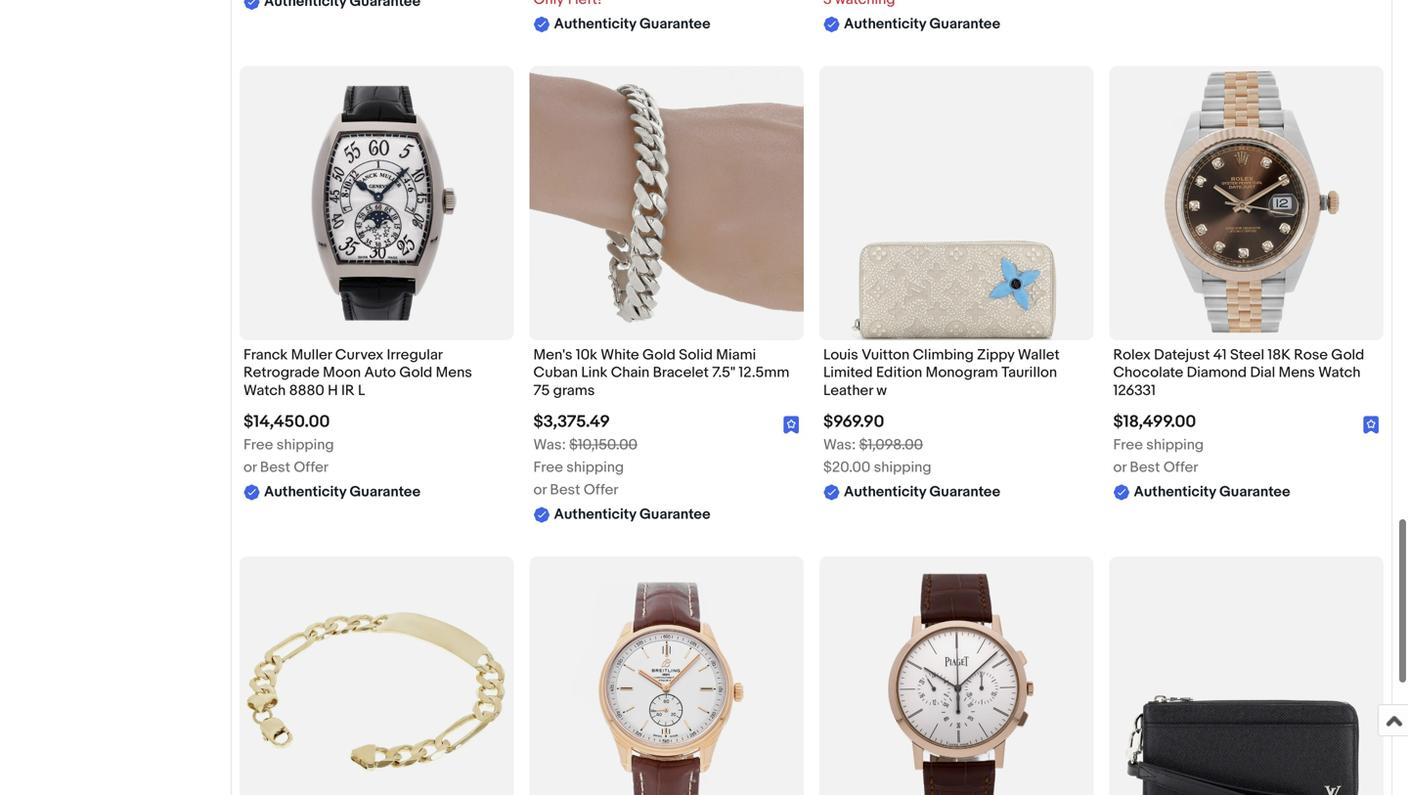 Task type: describe. For each thing, give the bounding box(es) containing it.
men's
[[533, 346, 573, 364]]

$20.00
[[823, 459, 871, 476]]

offer inside free shipping or best offer
[[1164, 459, 1198, 476]]

ir
[[341, 382, 355, 399]]

[object undefined] image for $18,499.00
[[1363, 416, 1380, 434]]

75
[[533, 382, 550, 399]]

muller
[[291, 346, 332, 364]]

louis vuitton climbing zippy wallet limited edition monogram taurillon leather w image
[[819, 66, 1094, 340]]

10k
[[576, 346, 597, 364]]

w
[[876, 382, 887, 399]]

louis vuitton zippy dragonne wallet taiga leather black image
[[1109, 556, 1384, 795]]

diamond
[[1187, 364, 1247, 381]]

best inside free shipping or best offer
[[1130, 459, 1160, 476]]

l
[[358, 382, 365, 399]]

rolex
[[1113, 346, 1151, 364]]

moon
[[323, 364, 361, 381]]

cuban
[[533, 364, 578, 381]]

chocolate
[[1113, 364, 1184, 381]]

mens inside franck muller curvex irregular retrograde moon auto gold mens watch 8880 h ir l
[[436, 364, 472, 381]]

men's 10k white gold solid miami cuban link chain bracelet 7.5" 12.5mm 75 grams
[[533, 346, 789, 399]]

solid
[[679, 346, 713, 364]]

white
[[601, 346, 639, 364]]

shipping inside free shipping or best offer
[[1146, 436, 1204, 454]]

$14,450.00
[[243, 412, 330, 432]]

miami
[[716, 346, 756, 364]]

18k
[[1268, 346, 1291, 364]]

$969.90
[[823, 412, 884, 432]]

shipping inside the $969.90 was: $1,098.00 $20.00 shipping
[[874, 459, 931, 476]]

rolex datejust 41 steel 18k rose gold chocolate diamond dial mens watch 126331 link
[[1113, 346, 1380, 404]]

41
[[1213, 346, 1227, 364]]

shipping inside $14,450.00 free shipping or best offer
[[277, 436, 334, 454]]

breitling premier automatic rg mens strap watch  r37340351g1p1 image
[[530, 556, 804, 795]]

wallet
[[1018, 346, 1060, 364]]

men's 10k white gold solid miami cuban link chain bracelet 7.5" 12.5mm 75 grams image
[[530, 66, 804, 340]]

$10,150.00
[[569, 436, 638, 454]]

louis vuitton climbing zippy wallet limited edition monogram taurillon leather w
[[823, 346, 1060, 399]]

bracelet
[[653, 364, 709, 381]]

limited
[[823, 364, 873, 381]]

best inside $14,450.00 free shipping or best offer
[[260, 459, 290, 476]]

edition
[[876, 364, 922, 381]]

free inside $14,450.00 free shipping or best offer
[[243, 436, 273, 454]]

franck
[[243, 346, 288, 364]]

link
[[581, 364, 608, 381]]

$14,450.00 free shipping or best offer
[[243, 412, 334, 476]]

grams
[[553, 382, 595, 399]]

free shipping or best offer
[[1113, 436, 1204, 476]]

offer inside $14,450.00 free shipping or best offer
[[294, 459, 329, 476]]

rose
[[1294, 346, 1328, 364]]

franck muller curvex irregular retrograde moon auto gold mens watch 8880 h ir l image
[[240, 66, 514, 340]]

vuitton
[[862, 346, 910, 364]]

irregular
[[387, 346, 442, 364]]



Task type: vqa. For each thing, say whether or not it's contained in the screenshot.
Chinese related to Box
no



Task type: locate. For each thing, give the bounding box(es) containing it.
0 horizontal spatial free
[[243, 436, 273, 454]]

watch down the rose
[[1318, 364, 1361, 381]]

monogram
[[926, 364, 998, 381]]

0 horizontal spatial or
[[243, 459, 257, 476]]

retrograde
[[243, 364, 320, 381]]

1 was: from the left
[[533, 436, 566, 454]]

gold inside rolex datejust 41 steel 18k rose gold chocolate diamond dial mens watch 126331
[[1331, 346, 1364, 364]]

0 horizontal spatial mens
[[436, 364, 472, 381]]

$3,375.49
[[533, 412, 610, 432]]

datejust
[[1154, 346, 1210, 364]]

1 horizontal spatial best
[[550, 481, 580, 499]]

louis vuitton climbing zippy wallet limited edition monogram taurillon leather w link
[[823, 346, 1090, 404]]

shipping inside was: $10,150.00 free shipping or best offer
[[566, 459, 624, 476]]

7.5"
[[712, 364, 735, 381]]

h
[[328, 382, 338, 399]]

or inside free shipping or best offer
[[1113, 459, 1127, 476]]

rolex datejust 41 steel 18k rose gold chocolate diamond dial mens watch 126331 image
[[1109, 66, 1384, 340]]

watch inside franck muller curvex irregular retrograde moon auto gold mens watch 8880 h ir l
[[243, 382, 286, 399]]

126331
[[1113, 382, 1156, 399]]

was: up $20.00
[[823, 436, 856, 454]]

watch
[[1318, 364, 1361, 381], [243, 382, 286, 399]]

2 horizontal spatial offer
[[1164, 459, 1198, 476]]

best down the $14,450.00
[[260, 459, 290, 476]]

$18,499.00
[[1113, 412, 1196, 432]]

rolex datejust 41 steel 18k rose gold chocolate diamond dial mens watch 126331
[[1113, 346, 1364, 399]]

piaget altiplano chronograph manual wind 41mm rose gold mens watch g0a40030 image
[[819, 556, 1094, 795]]

was:
[[533, 436, 566, 454], [823, 436, 856, 454]]

gold right the rose
[[1331, 346, 1364, 364]]

0 horizontal spatial was:
[[533, 436, 566, 454]]

$969.90 was: $1,098.00 $20.00 shipping
[[823, 412, 931, 476]]

watch down retrograde
[[243, 382, 286, 399]]

1 horizontal spatial mens
[[1279, 364, 1315, 381]]

1 horizontal spatial gold
[[642, 346, 676, 364]]

1 horizontal spatial or
[[533, 481, 547, 499]]

free inside free shipping or best offer
[[1113, 436, 1143, 454]]

[object undefined] image for $3,375.49
[[783, 416, 800, 434]]

dial
[[1250, 364, 1275, 381]]

$1,098.00
[[859, 436, 923, 454]]

guarantee
[[640, 15, 711, 33], [930, 15, 1001, 33], [350, 483, 421, 501], [930, 483, 1001, 501], [1219, 483, 1290, 501], [640, 506, 711, 523]]

men's 10k yellow gold solid figaro link chain id bracelet 8.5" 10.1mm 24.5 grams image
[[240, 556, 514, 795]]

watch inside rolex datejust 41 steel 18k rose gold chocolate diamond dial mens watch 126331
[[1318, 364, 1361, 381]]

free inside was: $10,150.00 free shipping or best offer
[[533, 459, 563, 476]]

gold inside "men's 10k white gold solid miami cuban link chain bracelet 7.5" 12.5mm 75 grams"
[[642, 346, 676, 364]]

mens
[[436, 364, 472, 381], [1279, 364, 1315, 381]]

shipping down "$10,150.00"
[[566, 459, 624, 476]]

curvex
[[335, 346, 383, 364]]

mens inside rolex datejust 41 steel 18k rose gold chocolate diamond dial mens watch 126331
[[1279, 364, 1315, 381]]

mens down irregular at top
[[436, 364, 472, 381]]

best inside was: $10,150.00 free shipping or best offer
[[550, 481, 580, 499]]

or down the $18,499.00
[[1113, 459, 1127, 476]]

or down $3,375.49
[[533, 481, 547, 499]]

free down the $18,499.00
[[1113, 436, 1143, 454]]

climbing
[[913, 346, 974, 364]]

2 was: from the left
[[823, 436, 856, 454]]

2 horizontal spatial free
[[1113, 436, 1143, 454]]

was: down $3,375.49
[[533, 436, 566, 454]]

mens down the rose
[[1279, 364, 1315, 381]]

shipping
[[277, 436, 334, 454], [1146, 436, 1204, 454], [566, 459, 624, 476], [874, 459, 931, 476]]

franck muller curvex irregular retrograde moon auto gold mens watch 8880 h ir l
[[243, 346, 472, 399]]

offer down "$10,150.00"
[[584, 481, 618, 499]]

chain
[[611, 364, 650, 381]]

0 horizontal spatial best
[[260, 459, 290, 476]]

shipping down $1,098.00
[[874, 459, 931, 476]]

best
[[260, 459, 290, 476], [1130, 459, 1160, 476], [550, 481, 580, 499]]

louis
[[823, 346, 858, 364]]

or inside $14,450.00 free shipping or best offer
[[243, 459, 257, 476]]

0 horizontal spatial offer
[[294, 459, 329, 476]]

was: inside was: $10,150.00 free shipping or best offer
[[533, 436, 566, 454]]

best down the $18,499.00
[[1130, 459, 1160, 476]]

free
[[243, 436, 273, 454], [1113, 436, 1143, 454], [533, 459, 563, 476]]

2 horizontal spatial or
[[1113, 459, 1127, 476]]

0 horizontal spatial watch
[[243, 382, 286, 399]]

gold
[[642, 346, 676, 364], [1331, 346, 1364, 364], [399, 364, 432, 381]]

gold up "bracelet"
[[642, 346, 676, 364]]

franck muller curvex irregular retrograde moon auto gold mens watch 8880 h ir l link
[[243, 346, 510, 404]]

taurillon
[[1001, 364, 1057, 381]]

free down the $14,450.00
[[243, 436, 273, 454]]

shipping down the $14,450.00
[[277, 436, 334, 454]]

gold down irregular at top
[[399, 364, 432, 381]]

0 horizontal spatial gold
[[399, 364, 432, 381]]

steel
[[1230, 346, 1264, 364]]

auto
[[364, 364, 396, 381]]

best down "$10,150.00"
[[550, 481, 580, 499]]

1 horizontal spatial offer
[[584, 481, 618, 499]]

8880
[[289, 382, 324, 399]]

offer down the $18,499.00
[[1164, 459, 1198, 476]]

zippy
[[977, 346, 1015, 364]]

1 horizontal spatial free
[[533, 459, 563, 476]]

or inside was: $10,150.00 free shipping or best offer
[[533, 481, 547, 499]]

1 horizontal spatial was:
[[823, 436, 856, 454]]

free down $3,375.49
[[533, 459, 563, 476]]

or
[[243, 459, 257, 476], [1113, 459, 1127, 476], [533, 481, 547, 499]]

authenticity guarantee
[[554, 15, 711, 33], [844, 15, 1001, 33], [264, 483, 421, 501], [844, 483, 1001, 501], [1134, 483, 1290, 501], [554, 506, 711, 523]]

[object undefined] image
[[1363, 416, 1380, 434], [783, 416, 800, 434], [1363, 416, 1380, 434]]

was: inside the $969.90 was: $1,098.00 $20.00 shipping
[[823, 436, 856, 454]]

was: $10,150.00 free shipping or best offer
[[533, 436, 638, 499]]

2 horizontal spatial gold
[[1331, 346, 1364, 364]]

men's 10k white gold solid miami cuban link chain bracelet 7.5" 12.5mm 75 grams link
[[533, 346, 800, 404]]

1 mens from the left
[[436, 364, 472, 381]]

[object undefined] image
[[783, 416, 800, 434]]

offer down the $14,450.00
[[294, 459, 329, 476]]

authenticity
[[554, 15, 636, 33], [844, 15, 926, 33], [264, 483, 346, 501], [844, 483, 926, 501], [1134, 483, 1216, 501], [554, 506, 636, 523]]

offer
[[294, 459, 329, 476], [1164, 459, 1198, 476], [584, 481, 618, 499]]

or down the $14,450.00
[[243, 459, 257, 476]]

2 mens from the left
[[1279, 364, 1315, 381]]

1 horizontal spatial watch
[[1318, 364, 1361, 381]]

gold inside franck muller curvex irregular retrograde moon auto gold mens watch 8880 h ir l
[[399, 364, 432, 381]]

12.5mm
[[739, 364, 789, 381]]

leather
[[823, 382, 873, 399]]

2 horizontal spatial best
[[1130, 459, 1160, 476]]

shipping down the $18,499.00
[[1146, 436, 1204, 454]]

offer inside was: $10,150.00 free shipping or best offer
[[584, 481, 618, 499]]



